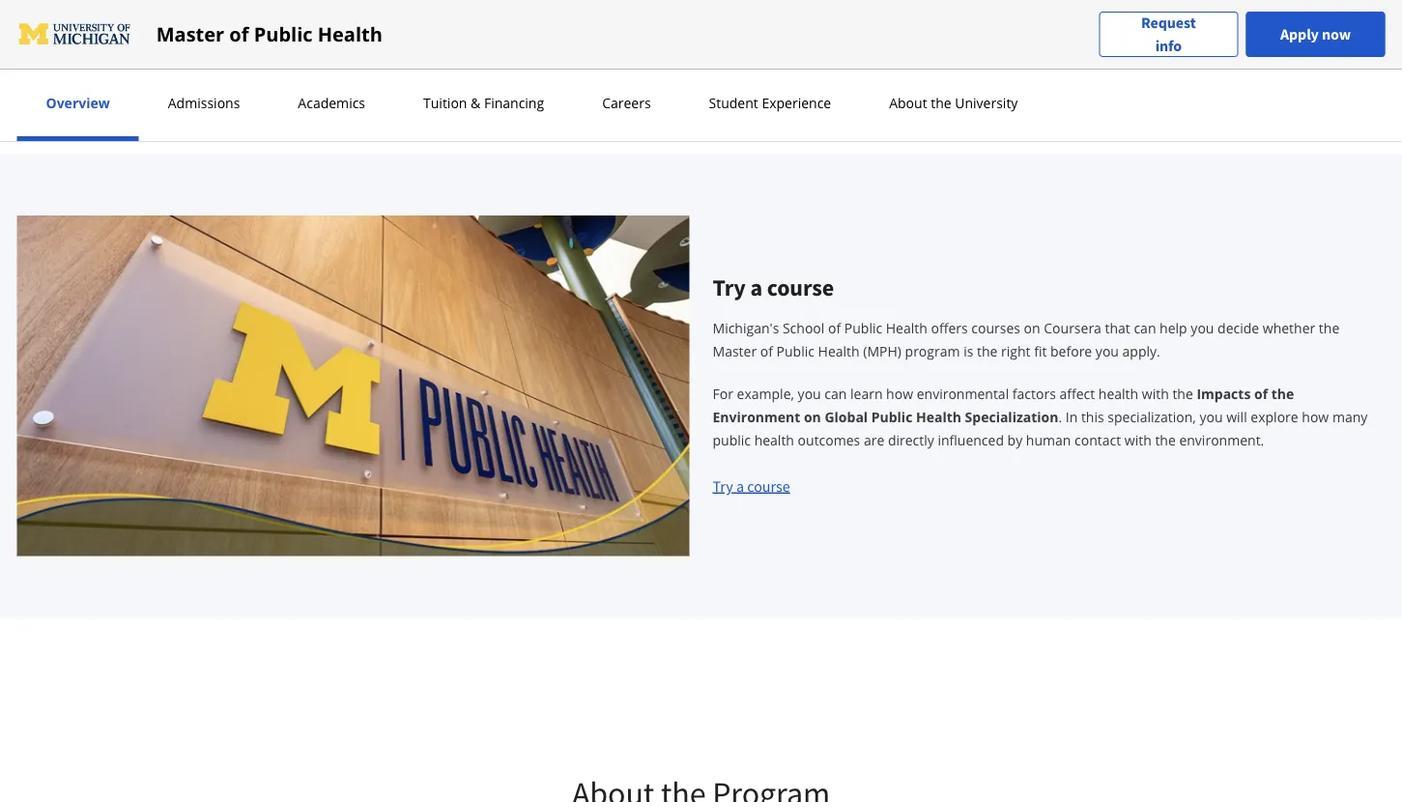 Task type: locate. For each thing, give the bounding box(es) containing it.
try
[[713, 273, 746, 302], [713, 477, 733, 496]]

master
[[156, 21, 224, 47], [713, 342, 757, 360]]

can
[[1134, 319, 1156, 337], [825, 384, 847, 403]]

affect
[[1060, 384, 1095, 403]]

a down public
[[736, 477, 744, 496]]

of right courses)
[[229, 21, 249, 47]]

1 horizontal spatial specialization
[[965, 408, 1059, 426]]

1 vertical spatial a
[[736, 477, 744, 496]]

public
[[254, 21, 313, 47], [845, 319, 883, 337], [777, 342, 815, 360], [872, 408, 913, 426]]

0 vertical spatial master
[[156, 21, 224, 47]]

on up fit
[[1024, 319, 1041, 337]]

try down public
[[713, 477, 733, 496]]

0 vertical spatial a
[[750, 273, 763, 302]]

master right '(4'
[[156, 21, 224, 47]]

master down michigan's
[[713, 342, 757, 360]]

environment
[[713, 408, 801, 426]]

0 vertical spatial try a course
[[713, 273, 834, 302]]

contact
[[1075, 431, 1121, 449]]

0 vertical spatial health
[[1099, 384, 1139, 403]]

you inside . in this specialization, you will explore how many public health outcomes are directly influenced by human contact with the environment.
[[1200, 408, 1223, 426]]

specialization (4 courses)
[[50, 20, 211, 36]]

request
[[1142, 13, 1196, 32]]

of right school
[[828, 319, 841, 337]]

0 vertical spatial try
[[713, 273, 746, 302]]

human
[[1026, 431, 1071, 449]]

a
[[750, 273, 763, 302], [736, 477, 744, 496]]

with
[[1142, 384, 1169, 403], [1125, 431, 1152, 449]]

health
[[1099, 384, 1139, 403], [755, 431, 794, 449]]

is
[[964, 342, 974, 360]]

of
[[229, 21, 249, 47], [828, 319, 841, 337], [760, 342, 773, 360], [1255, 384, 1268, 403]]

you
[[1191, 319, 1214, 337], [1096, 342, 1119, 360], [798, 384, 821, 403], [1200, 408, 1223, 426]]

health down environment
[[755, 431, 794, 449]]

master of public health
[[156, 21, 383, 47]]

0 vertical spatial can
[[1134, 319, 1156, 337]]

on up outcomes at the right bottom of page
[[804, 408, 821, 426]]

stackability banner image
[[736, 0, 1386, 3]]

0 vertical spatial on
[[1024, 319, 1041, 337]]

specialization,
[[1108, 408, 1196, 426]]

course up school
[[767, 273, 834, 302]]

courses
[[972, 319, 1021, 337]]

0 vertical spatial specialization
[[50, 20, 139, 36]]

help
[[1160, 319, 1188, 337]]

on inside impacts of the environment on global public health specialization
[[804, 408, 821, 426]]

1 vertical spatial try a course
[[713, 477, 790, 496]]

0 horizontal spatial how
[[886, 384, 913, 403]]

environment.
[[1180, 431, 1265, 449]]

health up this
[[1099, 384, 1139, 403]]

can up global
[[825, 384, 847, 403]]

about the university link
[[884, 94, 1024, 112]]

0 horizontal spatial health
[[755, 431, 794, 449]]

1 vertical spatial try
[[713, 477, 733, 496]]

course
[[767, 273, 834, 302], [747, 477, 790, 496]]

1 vertical spatial specialization
[[965, 408, 1059, 426]]

with up specialization,
[[1142, 384, 1169, 403]]

careers link
[[596, 94, 657, 112]]

specialization inside impacts of the environment on global public health specialization
[[965, 408, 1059, 426]]

on
[[1024, 319, 1041, 337], [804, 408, 821, 426]]

1 vertical spatial master
[[713, 342, 757, 360]]

try up michigan's
[[713, 273, 746, 302]]

impacts
[[1197, 384, 1251, 403]]

directly
[[888, 431, 934, 449]]

1 horizontal spatial can
[[1134, 319, 1156, 337]]

before
[[1051, 342, 1092, 360]]

in
[[1066, 408, 1078, 426]]

the down specialization,
[[1155, 431, 1176, 449]]

.
[[1059, 408, 1062, 426]]

course down public
[[747, 477, 790, 496]]

coursera
[[1044, 319, 1102, 337]]

academics
[[298, 94, 365, 112]]

try a course up michigan's
[[713, 273, 834, 302]]

0 horizontal spatial master
[[156, 21, 224, 47]]

by
[[1008, 431, 1023, 449]]

1 vertical spatial with
[[1125, 431, 1152, 449]]

1 vertical spatial how
[[1302, 408, 1329, 426]]

specialization
[[50, 20, 139, 36], [965, 408, 1059, 426]]

how left many on the bottom right
[[1302, 408, 1329, 426]]

outcomes
[[798, 431, 860, 449]]

1 vertical spatial health
[[755, 431, 794, 449]]

1 vertical spatial on
[[804, 408, 821, 426]]

apply now button
[[1246, 12, 1386, 57]]

0 horizontal spatial on
[[804, 408, 821, 426]]

1 horizontal spatial health
[[1099, 384, 1139, 403]]

impacts of the environment on global public health specialization
[[713, 384, 1294, 426]]

can up apply.
[[1134, 319, 1156, 337]]

master inside "michigan's school of public health offers courses on coursera that can help you decide whether the master of public health (mph) program is the right fit before you apply."
[[713, 342, 757, 360]]

the
[[931, 94, 952, 112], [1319, 319, 1340, 337], [977, 342, 998, 360], [1173, 384, 1193, 403], [1272, 384, 1294, 403], [1155, 431, 1176, 449]]

1 horizontal spatial how
[[1302, 408, 1329, 426]]

1 horizontal spatial master
[[713, 342, 757, 360]]

a up michigan's
[[750, 273, 763, 302]]

health down for example, you can learn how environmental factors affect health with the
[[916, 408, 962, 426]]

financing
[[484, 94, 544, 112]]

the up explore
[[1272, 384, 1294, 403]]

that
[[1105, 319, 1131, 337]]

health
[[318, 21, 383, 47], [886, 319, 928, 337], [818, 342, 860, 360], [916, 408, 962, 426]]

factors
[[1013, 384, 1056, 403]]

school
[[783, 319, 825, 337]]

of up explore
[[1255, 384, 1268, 403]]

student experience
[[709, 94, 831, 112]]

how
[[886, 384, 913, 403], [1302, 408, 1329, 426]]

with inside . in this specialization, you will explore how many public health outcomes are directly influenced by human contact with the environment.
[[1125, 431, 1152, 449]]

you right 'help'
[[1191, 319, 1214, 337]]

0 vertical spatial how
[[886, 384, 913, 403]]

the right about
[[931, 94, 952, 112]]

public
[[713, 431, 751, 449]]

on inside "michigan's school of public health offers courses on coursera that can help you decide whether the master of public health (mph) program is the right fit before you apply."
[[1024, 319, 1041, 337]]

1 try a course from the top
[[713, 273, 834, 302]]

try a course down public
[[713, 477, 790, 496]]

0 horizontal spatial can
[[825, 384, 847, 403]]

how right the learn
[[886, 384, 913, 403]]

you right 'example,'
[[798, 384, 821, 403]]

overview link
[[40, 94, 116, 112]]

1 horizontal spatial on
[[1024, 319, 1041, 337]]

the right whether
[[1319, 319, 1340, 337]]

health up '(mph)'
[[886, 319, 928, 337]]

you up environment. on the right of the page
[[1200, 408, 1223, 426]]

fit
[[1034, 342, 1047, 360]]

info
[[1156, 36, 1182, 56]]

specialization left '(4'
[[50, 20, 139, 36]]

with down specialization,
[[1125, 431, 1152, 449]]

0 horizontal spatial a
[[736, 477, 744, 496]]

public up are
[[872, 408, 913, 426]]

(4
[[142, 20, 152, 36]]

try a course
[[713, 273, 834, 302], [713, 477, 790, 496]]

now
[[1322, 25, 1351, 44]]

request info button
[[1099, 11, 1239, 58]]

specialization up by
[[965, 408, 1059, 426]]



Task type: vqa. For each thing, say whether or not it's contained in the screenshot.
whether
yes



Task type: describe. For each thing, give the bounding box(es) containing it.
1 vertical spatial course
[[747, 477, 790, 496]]

decide
[[1218, 319, 1260, 337]]

public up the academics link
[[254, 21, 313, 47]]

for
[[713, 384, 734, 403]]

example,
[[737, 384, 794, 403]]

public up '(mph)'
[[845, 319, 883, 337]]

apply now
[[1281, 25, 1351, 44]]

academics link
[[292, 94, 371, 112]]

about the university
[[889, 94, 1018, 112]]

health up the academics link
[[318, 21, 383, 47]]

the inside . in this specialization, you will explore how many public health outcomes are directly influenced by human contact with the environment.
[[1155, 431, 1176, 449]]

are
[[864, 431, 885, 449]]

0 vertical spatial course
[[767, 273, 834, 302]]

can inside "michigan's school of public health offers courses on coursera that can help you decide whether the master of public health (mph) program is the right fit before you apply."
[[1134, 319, 1156, 337]]

university
[[955, 94, 1018, 112]]

of inside impacts of the environment on global public health specialization
[[1255, 384, 1268, 403]]

whether
[[1263, 319, 1316, 337]]

1 try from the top
[[713, 273, 746, 302]]

for example, you can learn how environmental factors affect health with the
[[713, 384, 1197, 403]]

apply
[[1281, 25, 1319, 44]]

(mph)
[[863, 342, 902, 360]]

0 horizontal spatial specialization
[[50, 20, 139, 36]]

overview
[[46, 94, 110, 112]]

try a course link
[[713, 477, 790, 496]]

2 try from the top
[[713, 477, 733, 496]]

explore
[[1251, 408, 1299, 426]]

influenced
[[938, 431, 1004, 449]]

apply.
[[1123, 342, 1161, 360]]

tuition
[[423, 94, 467, 112]]

0 vertical spatial with
[[1142, 384, 1169, 403]]

michigan's
[[713, 319, 779, 337]]

student
[[709, 94, 759, 112]]

public down school
[[777, 342, 815, 360]]

right
[[1001, 342, 1031, 360]]

admissions link
[[162, 94, 246, 112]]

health inside impacts of the environment on global public health specialization
[[916, 408, 962, 426]]

health down school
[[818, 342, 860, 360]]

michigan's school of public health offers courses on coursera that can help you decide whether the master of public health (mph) program is the right fit before you apply.
[[713, 319, 1340, 360]]

offers
[[931, 319, 968, 337]]

&
[[471, 94, 481, 112]]

health inside . in this specialization, you will explore how many public health outcomes are directly influenced by human contact with the environment.
[[755, 431, 794, 449]]

the right is
[[977, 342, 998, 360]]

program
[[905, 342, 960, 360]]

you down that
[[1096, 342, 1119, 360]]

2 try a course from the top
[[713, 477, 790, 496]]

specialization (4 courses) link
[[27, 0, 351, 52]]

courses)
[[155, 20, 211, 36]]

public inside impacts of the environment on global public health specialization
[[872, 408, 913, 426]]

tuition & financing
[[423, 94, 544, 112]]

admissions
[[168, 94, 240, 112]]

learn
[[851, 384, 883, 403]]

global
[[825, 408, 868, 426]]

tuition & financing link
[[418, 94, 550, 112]]

the up specialization,
[[1173, 384, 1193, 403]]

1 vertical spatial can
[[825, 384, 847, 403]]

university of michigan image
[[17, 19, 133, 50]]

of down michigan's
[[760, 342, 773, 360]]

environmental
[[917, 384, 1009, 403]]

the inside impacts of the environment on global public health specialization
[[1272, 384, 1294, 403]]

experience
[[762, 94, 831, 112]]

1 horizontal spatial a
[[750, 273, 763, 302]]

how inside . in this specialization, you will explore how many public health outcomes are directly influenced by human contact with the environment.
[[1302, 408, 1329, 426]]

will
[[1227, 408, 1248, 426]]

request info
[[1142, 13, 1196, 56]]

. in this specialization, you will explore how many public health outcomes are directly influenced by human contact with the environment.
[[713, 408, 1368, 449]]

careers
[[602, 94, 651, 112]]

this
[[1082, 408, 1104, 426]]

student experience link
[[703, 94, 837, 112]]

many
[[1333, 408, 1368, 426]]

about
[[889, 94, 928, 112]]



